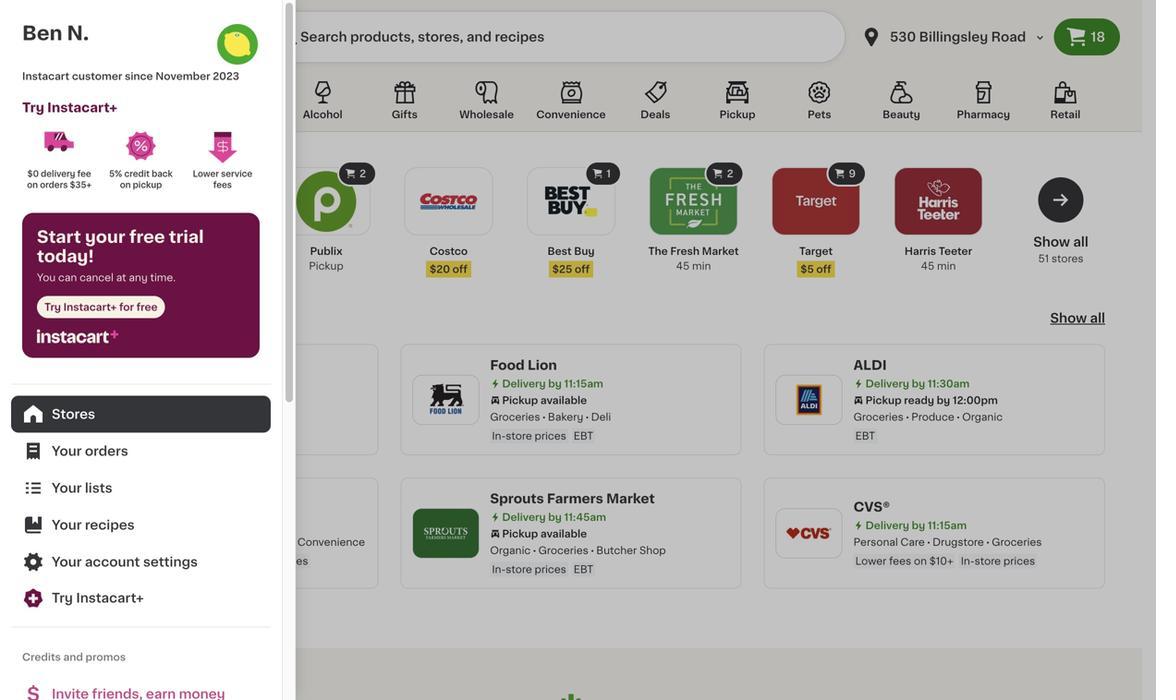 Task type: locate. For each thing, give the bounding box(es) containing it.
pickup available
[[502, 396, 587, 406], [502, 529, 587, 539]]

1 vertical spatial instacart+
[[63, 302, 117, 312]]

delivery by 11:15am up care
[[866, 521, 967, 531]]

stores up 'your orders'
[[52, 408, 95, 421]]

teeter
[[939, 246, 972, 257], [171, 377, 215, 390]]

instacart+ down account
[[76, 592, 144, 605]]

market up the butcher
[[606, 493, 655, 506]]

your for your lists
[[52, 482, 82, 495]]

you
[[37, 273, 56, 283]]

2 your from the top
[[52, 482, 82, 495]]

drugstore inside personal care drugstore groceries lower fees on $10+ in-store prices
[[933, 538, 984, 548]]

pickup left pets
[[720, 110, 756, 120]]

your for your account settings
[[52, 556, 82, 569]]

harris inside harris teeter 45 min
[[905, 246, 936, 257]]

prices
[[535, 431, 566, 441], [277, 556, 308, 567], [1004, 556, 1035, 567], [535, 565, 566, 575]]

2 available from the top
[[541, 529, 587, 539]]

5%
[[109, 170, 122, 178]]

1 horizontal spatial off
[[575, 264, 590, 275]]

0 horizontal spatial 11:15am
[[564, 379, 603, 389]]

market right fresh
[[702, 246, 739, 257]]

1
[[239, 169, 244, 179], [607, 169, 611, 179]]

0 vertical spatial teeter
[[939, 246, 972, 257]]

costco
[[430, 246, 468, 257]]

ben n.
[[22, 24, 89, 43]]

1 vertical spatial available
[[541, 529, 587, 539]]

2 horizontal spatial off
[[817, 264, 832, 275]]

by down sprouts farmers market
[[548, 513, 562, 523]]

0 vertical spatial market
[[702, 246, 739, 257]]

your for your recipes
[[52, 519, 82, 532]]

aldi
[[854, 359, 887, 372]]

1 vertical spatial free
[[136, 302, 158, 312]]

in-
[[492, 431, 506, 441], [234, 556, 248, 567], [961, 556, 975, 567], [492, 565, 506, 575]]

18
[[1091, 31, 1106, 43]]

pickup available for farmers
[[502, 529, 587, 539]]

ebt
[[574, 431, 594, 441], [856, 431, 875, 441], [574, 565, 594, 575]]

show up "51"
[[1034, 236, 1070, 249]]

show down the stores
[[1050, 312, 1087, 325]]

show inside 'show all 51 stores'
[[1034, 236, 1070, 249]]

1 vertical spatial pickup available
[[502, 529, 587, 539]]

try down the you on the top left of page
[[44, 302, 61, 312]]

for
[[57, 110, 74, 120]]

1 horizontal spatial you
[[187, 309, 227, 328]]

store inside groceries bakery deli in-store prices ebt
[[506, 431, 532, 441]]

on down care
[[914, 556, 927, 567]]

pickup left ready
[[866, 396, 902, 406]]

convenience inside drugstore convenience lower fees on $10+ in-store prices
[[298, 538, 365, 548]]

off right the $20
[[453, 264, 468, 275]]

try for instacart customer since november 2023
[[22, 101, 44, 114]]

1 horizontal spatial delivery by 11:15am
[[866, 521, 967, 531]]

0 vertical spatial show
[[1034, 236, 1070, 249]]

best buy $25 off
[[548, 246, 595, 275]]

by up care
[[912, 521, 925, 531]]

for
[[119, 302, 134, 312]]

lion
[[528, 359, 557, 372]]

teeter up stores link
[[171, 377, 215, 390]]

ebt down aldi
[[856, 431, 875, 441]]

free right for
[[136, 302, 158, 312]]

pickup for sprouts farmers market
[[502, 529, 538, 539]]

$10+
[[203, 556, 226, 567], [930, 556, 954, 567]]

1 vertical spatial all
[[1090, 312, 1106, 325]]

1 1 from the left
[[239, 169, 244, 179]]

0 horizontal spatial delivery by 11:15am
[[502, 379, 603, 389]]

1 horizontal spatial 1
[[607, 169, 611, 179]]

orders up lists
[[85, 445, 128, 458]]

1 vertical spatial 11:15am
[[928, 521, 967, 531]]

1 off from the left
[[453, 264, 468, 275]]

try instacart+ link
[[11, 581, 271, 616]]

0 horizontal spatial organic
[[490, 546, 531, 556]]

delivery by 11:15am down lion
[[502, 379, 603, 389]]

0 horizontal spatial min
[[80, 261, 99, 271]]

teeter inside harris teeter 45 min
[[939, 246, 972, 257]]

your down your lists
[[52, 519, 82, 532]]

0 vertical spatial available
[[541, 396, 587, 406]]

pickup available for lion
[[502, 396, 587, 406]]

0 vertical spatial pickup available
[[502, 396, 587, 406]]

1 inside 1 link
[[239, 169, 244, 179]]

1 horizontal spatial teeter
[[939, 246, 972, 257]]

2 down pickup button
[[727, 169, 733, 179]]

off down buy
[[575, 264, 590, 275]]

0 horizontal spatial orders
[[40, 181, 68, 189]]

start
[[37, 229, 81, 245]]

your recipes
[[52, 519, 135, 532]]

in- inside drugstore convenience lower fees on $10+ in-store prices
[[234, 556, 248, 567]]

delivery by 11:45am
[[502, 513, 606, 523]]

pickup down publix
[[309, 261, 344, 271]]

1 down shop categories tab list
[[607, 169, 611, 179]]

stores up instacart plus image
[[37, 309, 106, 328]]

try instacart+ down instacart
[[22, 101, 117, 114]]

0 vertical spatial organic
[[962, 412, 1003, 422]]

0 horizontal spatial you
[[77, 110, 96, 120]]

1 vertical spatial orders
[[85, 445, 128, 458]]

0 horizontal spatial fees
[[162, 556, 184, 567]]

fees inside lower service fees
[[213, 181, 232, 189]]

pickup available up groceries bakery deli in-store prices ebt
[[502, 396, 587, 406]]

2
[[360, 169, 366, 179], [727, 169, 733, 179]]

free inside start your free trial today! you can cancel at any time.
[[129, 229, 165, 245]]

1 horizontal spatial harris
[[905, 246, 936, 257]]

$10+ inside drugstore convenience lower fees on $10+ in-store prices
[[203, 556, 226, 567]]

2 off from the left
[[575, 264, 590, 275]]

2 min from the left
[[692, 261, 711, 271]]

0 vertical spatial instacart+
[[47, 101, 117, 114]]

you right for
[[77, 110, 96, 120]]

pickup available down delivery by 11:45am
[[502, 529, 587, 539]]

alcohol
[[303, 110, 343, 120]]

stores inside tab panel
[[37, 309, 106, 328]]

all
[[1073, 236, 1089, 249], [1090, 312, 1106, 325]]

1 horizontal spatial 11:15am
[[928, 521, 967, 531]]

1 pickup available from the top
[[502, 396, 587, 406]]

try left for
[[22, 101, 44, 114]]

instacart+
[[47, 101, 117, 114], [63, 302, 117, 312], [76, 592, 144, 605]]

your down "your recipes"
[[52, 556, 82, 569]]

teeter for harris teeter delivery by 11:30am
[[171, 377, 215, 390]]

11:15am up deli
[[564, 379, 603, 389]]

fees
[[213, 181, 232, 189], [162, 556, 184, 567], [889, 556, 912, 567]]

1 horizontal spatial convenience
[[536, 110, 606, 120]]

1 horizontal spatial market
[[702, 246, 739, 257]]

2 for publix pickup
[[360, 169, 366, 179]]

free left "trial" at the top of page
[[129, 229, 165, 245]]

your for your orders
[[52, 445, 82, 458]]

off inside the costco $20 off
[[453, 264, 468, 275]]

1 vertical spatial 11:30am
[[201, 397, 243, 407]]

on inside '$0 delivery fee on orders $35+'
[[27, 181, 38, 189]]

4 your from the top
[[52, 556, 82, 569]]

min inside lowe's 45 min
[[80, 261, 99, 271]]

ebt down 11:45am
[[574, 565, 594, 575]]

pickup down sprouts
[[502, 529, 538, 539]]

1 vertical spatial market
[[606, 493, 655, 506]]

on
[[27, 181, 38, 189], [120, 181, 131, 189], [187, 556, 200, 567], [914, 556, 927, 567]]

3 min from the left
[[937, 261, 956, 271]]

personal care drugstore groceries lower fees on $10+ in-store prices
[[854, 538, 1042, 567]]

on down 3
[[120, 181, 131, 189]]

all for show all 51 stores
[[1073, 236, 1089, 249]]

11:15am up personal care drugstore groceries lower fees on $10+ in-store prices
[[928, 521, 967, 531]]

off for target $5 off
[[817, 264, 832, 275]]

11:30am down save
[[201, 397, 243, 407]]

fresh
[[671, 246, 700, 257]]

wholesale button
[[447, 78, 527, 131]]

show inside popup button
[[1050, 312, 1087, 325]]

0 horizontal spatial market
[[606, 493, 655, 506]]

off inside target $5 off
[[817, 264, 832, 275]]

min inside harris teeter 45 min
[[937, 261, 956, 271]]

1 vertical spatial try instacart+
[[52, 592, 144, 605]]

by inside harris teeter delivery by 11:30am
[[185, 397, 198, 407]]

1 vertical spatial teeter
[[171, 377, 215, 390]]

teeter inside harris teeter delivery by 11:30am
[[171, 377, 215, 390]]

lower inside personal care drugstore groceries lower fees on $10+ in-store prices
[[856, 556, 887, 567]]

pickup for food lion
[[502, 396, 538, 406]]

ready
[[904, 396, 934, 406]]

bakery
[[548, 412, 583, 422]]

0 vertical spatial all
[[1073, 236, 1089, 249]]

2 drugstore from the left
[[933, 538, 984, 548]]

show for show all
[[1050, 312, 1087, 325]]

stores for stores
[[52, 408, 95, 421]]

1 vertical spatial harris
[[127, 377, 168, 390]]

prices inside organic groceries butcher shop in-store prices ebt
[[535, 565, 566, 575]]

1 your from the top
[[52, 445, 82, 458]]

0 vertical spatial harris
[[905, 246, 936, 257]]

1 vertical spatial delivery by 11:15am
[[866, 521, 967, 531]]

on down your recipes link
[[187, 556, 200, 567]]

delivery by 11:15am for cvs®
[[866, 521, 967, 531]]

pickup down food lion
[[502, 396, 538, 406]]

delivery up personal
[[866, 521, 909, 531]]

market inside the fresh market 45 min
[[702, 246, 739, 257]]

all inside the show all popup button
[[1090, 312, 1106, 325]]

0 horizontal spatial $10+
[[203, 556, 226, 567]]

1 vertical spatial convenience
[[298, 538, 365, 548]]

try right try instacart+ icon
[[52, 592, 73, 605]]

1 vertical spatial try
[[44, 302, 61, 312]]

0 horizontal spatial harris
[[127, 377, 168, 390]]

0 vertical spatial stores
[[37, 309, 106, 328]]

1 horizontal spatial $10+
[[930, 556, 954, 567]]

organic down sprouts
[[490, 546, 531, 556]]

sprouts farmers market
[[490, 493, 655, 506]]

you inside tab panel
[[187, 309, 227, 328]]

delivery
[[502, 379, 546, 389], [866, 379, 909, 389], [139, 397, 182, 407], [502, 513, 546, 523], [866, 521, 909, 531]]

on down the "$0"
[[27, 181, 38, 189]]

orders down delivery
[[40, 181, 68, 189]]

off right '$5'
[[817, 264, 832, 275]]

3 your from the top
[[52, 519, 82, 532]]

harris inside harris teeter delivery by 11:30am
[[127, 377, 168, 390]]

1 horizontal spatial all
[[1090, 312, 1106, 325]]

gifts
[[392, 110, 418, 120]]

for you
[[57, 110, 96, 120]]

fees down care
[[889, 556, 912, 567]]

2 horizontal spatial min
[[937, 261, 956, 271]]

instacart+ down customer
[[47, 101, 117, 114]]

available
[[541, 396, 587, 406], [541, 529, 587, 539]]

1 horizontal spatial lower
[[193, 170, 219, 178]]

delivery
[[41, 170, 75, 178]]

0 vertical spatial orders
[[40, 181, 68, 189]]

1 45 from the left
[[64, 261, 77, 271]]

1 available from the top
[[541, 396, 587, 406]]

0 vertical spatial convenience
[[536, 110, 606, 120]]

1 horizontal spatial 45
[[676, 261, 690, 271]]

fees inside drugstore convenience lower fees on $10+ in-store prices
[[162, 556, 184, 567]]

your lists link
[[11, 470, 271, 507]]

fees down your recipes link
[[162, 556, 184, 567]]

1 horizontal spatial drugstore
[[933, 538, 984, 548]]

your up your lists
[[52, 445, 82, 458]]

0 vertical spatial free
[[129, 229, 165, 245]]

try instacart+
[[22, 101, 117, 114], [52, 592, 144, 605]]

1 horizontal spatial min
[[692, 261, 711, 271]]

1 min from the left
[[80, 261, 99, 271]]

2 1 from the left
[[607, 169, 611, 179]]

3 off from the left
[[817, 264, 832, 275]]

drugstore
[[238, 538, 290, 548], [933, 538, 984, 548]]

prices inside groceries bakery deli in-store prices ebt
[[535, 431, 566, 441]]

0 vertical spatial delivery by 11:15am
[[502, 379, 603, 389]]

teeter for harris teeter 45 min
[[939, 246, 972, 257]]

the
[[648, 246, 668, 257]]

organic inside organic groceries butcher shop in-store prices ebt
[[490, 546, 531, 556]]

by up ready
[[912, 379, 925, 389]]

your
[[85, 229, 125, 245]]

promos
[[86, 653, 126, 663]]

prices inside drugstore convenience lower fees on $10+ in-store prices
[[277, 556, 308, 567]]

0 horizontal spatial drugstore
[[238, 538, 290, 548]]

11:30am up pickup ready by 12:00pm
[[928, 379, 970, 389]]

free
[[129, 229, 165, 245], [136, 302, 158, 312]]

0 horizontal spatial all
[[1073, 236, 1089, 249]]

lower left the service
[[193, 170, 219, 178]]

all inside 'show all 51 stores'
[[1073, 236, 1089, 249]]

1 2 from the left
[[360, 169, 366, 179]]

pets
[[808, 110, 831, 120]]

0 horizontal spatial convenience
[[298, 538, 365, 548]]

delivery for food lion
[[502, 379, 546, 389]]

45 inside the fresh market 45 min
[[676, 261, 690, 271]]

market for the fresh market 45 min
[[702, 246, 739, 257]]

show
[[1034, 236, 1070, 249], [1050, 312, 1087, 325]]

delivery down sprouts
[[502, 513, 546, 523]]

delivery inside harris teeter delivery by 11:30am
[[139, 397, 182, 407]]

market for sprouts farmers market
[[606, 493, 655, 506]]

lower down your recipes link
[[128, 556, 160, 567]]

fees down the service
[[213, 181, 232, 189]]

1 vertical spatial show
[[1050, 312, 1087, 325]]

2 horizontal spatial lower
[[856, 556, 887, 567]]

customer
[[72, 71, 122, 81]]

0 vertical spatial 11:30am
[[928, 379, 970, 389]]

delivery down aldi
[[866, 379, 909, 389]]

2 for the fresh market 45 min
[[727, 169, 733, 179]]

11:15am for food lion
[[564, 379, 603, 389]]

your account settings link
[[11, 544, 271, 581]]

2 down alcohol button in the left top of the page
[[360, 169, 366, 179]]

2 $10+ from the left
[[930, 556, 954, 567]]

1 horizontal spatial organic
[[962, 412, 1003, 422]]

organic down 12:00pm
[[962, 412, 1003, 422]]

your left lists
[[52, 482, 82, 495]]

you right the help
[[187, 309, 227, 328]]

0 vertical spatial you
[[77, 110, 96, 120]]

45
[[64, 261, 77, 271], [676, 261, 690, 271], [921, 261, 935, 271]]

0 horizontal spatial 11:30am
[[201, 397, 243, 407]]

delivery for sprouts farmers market
[[502, 513, 546, 523]]

try instacart+ down account
[[52, 592, 144, 605]]

0 horizontal spatial 1
[[239, 169, 244, 179]]

instacart+ down cancel
[[63, 302, 117, 312]]

available up the bakery
[[541, 396, 587, 406]]

ben n. image
[[215, 22, 260, 67]]

and
[[63, 653, 83, 663]]

try instacart+ image
[[22, 587, 44, 610]]

shop categories tab list
[[37, 78, 1106, 131]]

try for you can cancel at any time.
[[44, 302, 61, 312]]

available down delivery by 11:45am
[[541, 529, 587, 539]]

2 vertical spatial try
[[52, 592, 73, 605]]

1 vertical spatial you
[[187, 309, 227, 328]]

pharmacy
[[957, 110, 1010, 120]]

back
[[152, 170, 173, 178]]

0 horizontal spatial off
[[453, 264, 468, 275]]

pickup for aldi
[[866, 396, 902, 406]]

teeter left "51"
[[939, 246, 972, 257]]

personal
[[854, 538, 898, 548]]

by down lion
[[548, 379, 562, 389]]

0 horizontal spatial 2
[[360, 169, 366, 179]]

2 horizontal spatial 45
[[921, 261, 935, 271]]

1 horizontal spatial 2
[[727, 169, 733, 179]]

pickup inside button
[[720, 110, 756, 120]]

2 45 from the left
[[676, 261, 690, 271]]

stores
[[37, 309, 106, 328], [52, 408, 95, 421]]

1 $10+ from the left
[[203, 556, 226, 567]]

delivery down food lion
[[502, 379, 546, 389]]

1 horizontal spatial orders
[[85, 445, 128, 458]]

2 2 from the left
[[727, 169, 733, 179]]

0 horizontal spatial 45
[[64, 261, 77, 271]]

0 horizontal spatial teeter
[[171, 377, 215, 390]]

pickup ready by 12:00pm
[[866, 396, 998, 406]]

1 drugstore from the left
[[238, 538, 290, 548]]

settings
[[143, 556, 198, 569]]

by for cvs®
[[912, 521, 925, 531]]

1 vertical spatial stores
[[52, 408, 95, 421]]

3 45 from the left
[[921, 261, 935, 271]]

convenience button
[[529, 78, 613, 131]]

ben
[[22, 24, 62, 43]]

prices inside personal care drugstore groceries lower fees on $10+ in-store prices
[[1004, 556, 1035, 567]]

butcher
[[596, 546, 637, 556]]

lower down personal
[[856, 556, 887, 567]]

harris for harris teeter delivery by 11:30am
[[127, 377, 168, 390]]

market
[[702, 246, 739, 257], [606, 493, 655, 506]]

publix pickup
[[309, 246, 344, 271]]

delivery up your orders link
[[139, 397, 182, 407]]

2 pickup available from the top
[[502, 529, 587, 539]]

0 vertical spatial try
[[22, 101, 44, 114]]

your recipes link
[[11, 507, 271, 544]]

1 right back
[[239, 169, 244, 179]]

0 vertical spatial 11:15am
[[564, 379, 603, 389]]

store inside personal care drugstore groceries lower fees on $10+ in-store prices
[[975, 556, 1001, 567]]

harris teeter 45 min
[[905, 246, 972, 271]]

harris
[[905, 246, 936, 257], [127, 377, 168, 390]]

off inside best buy $25 off
[[575, 264, 590, 275]]

0 horizontal spatial lower
[[128, 556, 160, 567]]

any
[[129, 273, 148, 283]]

by up your orders link
[[185, 397, 198, 407]]

drugstore inside drugstore convenience lower fees on $10+ in-store prices
[[238, 538, 290, 548]]

1 vertical spatial organic
[[490, 546, 531, 556]]

2 horizontal spatial fees
[[889, 556, 912, 567]]

store
[[506, 431, 532, 441], [248, 556, 274, 567], [975, 556, 1001, 567], [506, 565, 532, 575]]

try inside try instacart+ link
[[52, 592, 73, 605]]

ebt down deli
[[574, 431, 594, 441]]

instacart image
[[63, 26, 174, 48]]

1 horizontal spatial fees
[[213, 181, 232, 189]]

1 horizontal spatial 11:30am
[[928, 379, 970, 389]]



Task type: vqa. For each thing, say whether or not it's contained in the screenshot.
Costco $20 off
yes



Task type: describe. For each thing, give the bounding box(es) containing it.
time.
[[150, 273, 176, 283]]

11:15am for cvs®
[[928, 521, 967, 531]]

deals
[[641, 110, 671, 120]]

beauty
[[883, 110, 921, 120]]

organic inside groceries produce organic ebt
[[962, 412, 1003, 422]]

food
[[490, 359, 525, 372]]

credit
[[124, 170, 150, 178]]

since
[[125, 71, 153, 81]]

cvs®
[[854, 501, 890, 514]]

show all button
[[1050, 309, 1106, 328]]

51
[[1038, 254, 1049, 264]]

3
[[114, 169, 121, 179]]

cancel
[[80, 273, 114, 283]]

by for sprouts farmers market
[[548, 513, 562, 523]]

can
[[58, 273, 77, 283]]

by up produce
[[937, 396, 950, 406]]

18 button
[[1054, 18, 1120, 55]]

groceries produce organic ebt
[[854, 412, 1003, 441]]

publix
[[310, 246, 343, 257]]

$0
[[27, 170, 39, 178]]

in- inside personal care drugstore groceries lower fees on $10+ in-store prices
[[961, 556, 975, 567]]

min inside the fresh market 45 min
[[692, 261, 711, 271]]

november
[[156, 71, 210, 81]]

delivery for aldi
[[866, 379, 909, 389]]

2023
[[213, 71, 239, 81]]

target
[[799, 246, 833, 257]]

beauty button
[[862, 78, 941, 131]]

off for costco $20 off
[[453, 264, 468, 275]]

5% credit back on pickup
[[109, 170, 175, 189]]

$0 delivery fee on orders $35+
[[27, 170, 93, 189]]

recipes
[[85, 519, 135, 532]]

store inside organic groceries butcher shop in-store prices ebt
[[506, 565, 532, 575]]

on inside the 5% credit back on pickup
[[120, 181, 131, 189]]

groceries inside organic groceries butcher shop in-store prices ebt
[[539, 546, 589, 556]]

deli
[[591, 412, 611, 422]]

11:45am
[[564, 513, 606, 523]]

farmers
[[547, 493, 603, 506]]

ebt inside organic groceries butcher shop in-store prices ebt
[[574, 565, 594, 575]]

harris teeter delivery by 11:30am
[[127, 377, 243, 407]]

stores to help you save tab panel
[[28, 161, 1115, 589]]

by for aldi
[[912, 379, 925, 389]]

pharmacy button
[[944, 78, 1023, 131]]

2 vertical spatial instacart+
[[76, 592, 144, 605]]

stores
[[1052, 254, 1084, 264]]

convenience inside button
[[536, 110, 606, 120]]

ebt inside groceries produce organic ebt
[[856, 431, 875, 441]]

fees inside personal care drugstore groceries lower fees on $10+ in-store prices
[[889, 556, 912, 567]]

drugstore convenience lower fees on $10+ in-store prices
[[128, 538, 365, 567]]

to
[[111, 309, 133, 328]]

delivery by 11:15am for food lion
[[502, 379, 603, 389]]

credits and promos
[[22, 653, 126, 663]]

account
[[85, 556, 140, 569]]

retail button
[[1026, 78, 1105, 131]]

n.
[[67, 24, 89, 43]]

shop
[[640, 546, 666, 556]]

$5
[[801, 264, 814, 275]]

pickup
[[133, 181, 162, 189]]

all for show all
[[1090, 312, 1106, 325]]

by for food lion
[[548, 379, 562, 389]]

lower inside drugstore convenience lower fees on $10+ in-store prices
[[128, 556, 160, 567]]

on inside personal care drugstore groceries lower fees on $10+ in-store prices
[[914, 556, 927, 567]]

ebt inside groceries bakery deli in-store prices ebt
[[574, 431, 594, 441]]

1 link
[[156, 161, 255, 274]]

$20
[[430, 264, 450, 275]]

credits
[[22, 653, 61, 663]]

$10+ inside personal care drugstore groceries lower fees on $10+ in-store prices
[[930, 556, 954, 567]]

11:30am inside harris teeter delivery by 11:30am
[[201, 397, 243, 407]]

best
[[548, 246, 572, 257]]

the fresh market 45 min
[[648, 246, 739, 271]]

you inside button
[[77, 110, 96, 120]]

lower service fees
[[193, 170, 254, 189]]

available for farmers
[[541, 529, 587, 539]]

0 vertical spatial try instacart+
[[22, 101, 117, 114]]

retail
[[1051, 110, 1081, 120]]

target $5 off
[[799, 246, 833, 275]]

gifts button
[[365, 78, 445, 131]]

stores to help you save
[[37, 309, 281, 328]]

45 inside harris teeter 45 min
[[921, 261, 935, 271]]

stores for stores to help you save
[[37, 309, 106, 328]]

delivery by 11:30am
[[866, 379, 970, 389]]

groceries inside personal care drugstore groceries lower fees on $10+ in-store prices
[[992, 538, 1042, 548]]

45 inside lowe's 45 min
[[64, 261, 77, 271]]

lowe's 45 min
[[63, 246, 99, 271]]

groceries bakery deli in-store prices ebt
[[490, 412, 611, 441]]

show for show all 51 stores
[[1034, 236, 1070, 249]]

$25
[[553, 264, 572, 275]]

show all
[[1050, 312, 1106, 325]]

available for lion
[[541, 396, 587, 406]]

produce
[[912, 412, 955, 422]]

on inside drugstore convenience lower fees on $10+ in-store prices
[[187, 556, 200, 567]]

instacart+ for you can cancel at any time.
[[63, 302, 117, 312]]

instacart+ for instacart customer since november 2023
[[47, 101, 117, 114]]

delivery for cvs®
[[866, 521, 909, 531]]

groceries inside groceries bakery deli in-store prices ebt
[[490, 412, 540, 422]]

organic groceries butcher shop in-store prices ebt
[[490, 546, 666, 575]]

your account settings
[[52, 556, 198, 569]]

instacart plus image
[[37, 330, 118, 343]]

stores link
[[11, 396, 271, 433]]

save
[[232, 309, 281, 328]]

at
[[116, 273, 126, 283]]

instacart
[[22, 71, 69, 81]]

help
[[137, 309, 183, 328]]

harris for harris teeter 45 min
[[905, 246, 936, 257]]

pets button
[[780, 78, 859, 131]]

deals button
[[616, 78, 695, 131]]

your orders link
[[11, 433, 271, 470]]

in- inside groceries bakery deli in-store prices ebt
[[492, 431, 506, 441]]

buy
[[574, 246, 595, 257]]

in- inside organic groceries butcher shop in-store prices ebt
[[492, 565, 506, 575]]

start your free trial today! you can cancel at any time.
[[37, 229, 204, 283]]

groceries inside groceries produce organic ebt
[[854, 412, 904, 422]]

store inside drugstore convenience lower fees on $10+ in-store prices
[[248, 556, 274, 567]]

alcohol button
[[283, 78, 363, 131]]

care
[[901, 538, 925, 548]]

today!
[[37, 249, 94, 265]]

instacart customer since november 2023
[[22, 71, 239, 81]]

orders inside '$0 delivery fee on orders $35+'
[[40, 181, 68, 189]]

lower inside lower service fees
[[193, 170, 219, 178]]

12:00pm
[[953, 396, 998, 406]]

show all 51 stores
[[1034, 236, 1089, 264]]

your orders
[[52, 445, 128, 458]]



